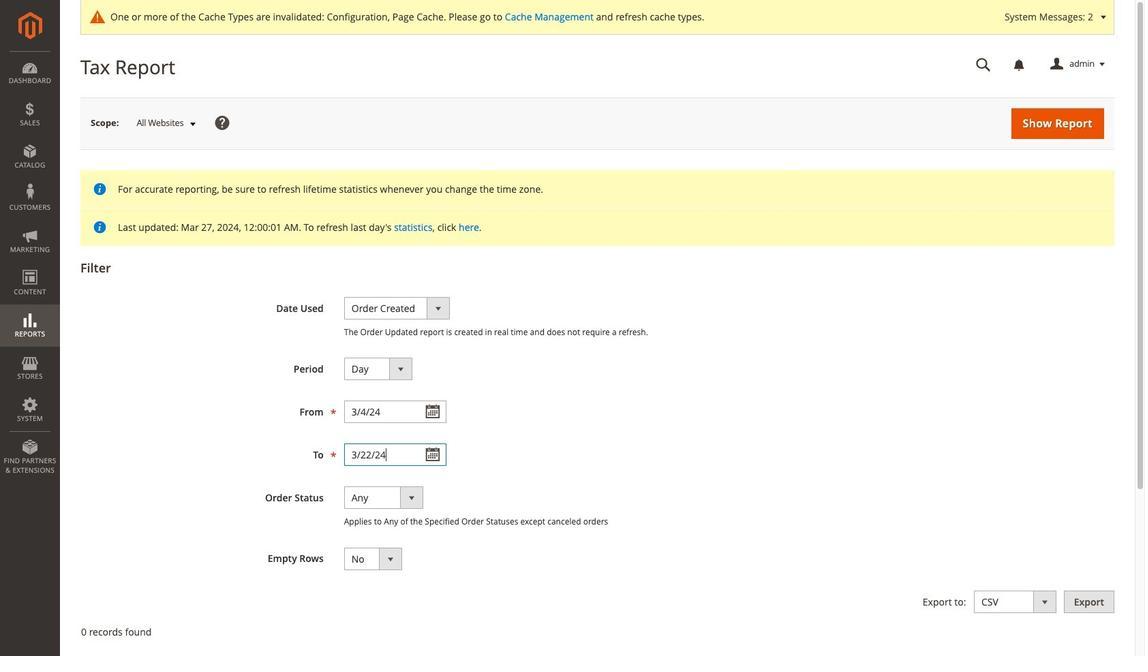 Task type: vqa. For each thing, say whether or not it's contained in the screenshot.
text field
yes



Task type: locate. For each thing, give the bounding box(es) containing it.
None text field
[[967, 53, 1001, 76], [344, 401, 447, 424], [344, 444, 447, 467], [967, 53, 1001, 76], [344, 401, 447, 424], [344, 444, 447, 467]]

menu bar
[[0, 51, 60, 482]]

magento admin panel image
[[18, 12, 42, 40]]



